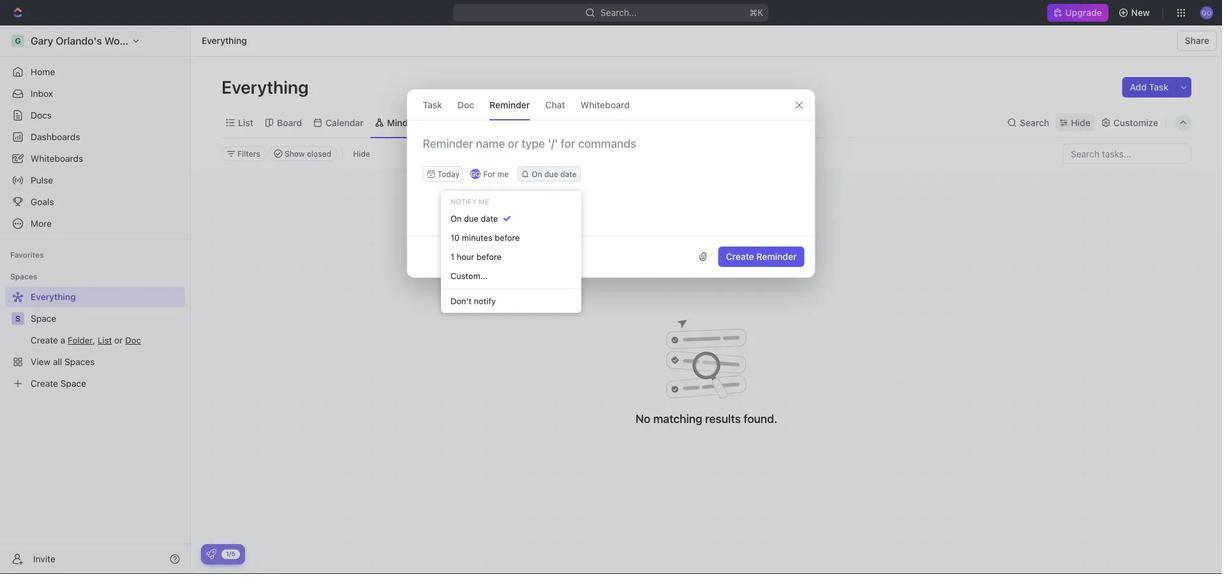 Task type: locate. For each thing, give the bounding box(es) containing it.
0 vertical spatial hide
[[1071, 117, 1090, 128]]

mind map
[[387, 117, 429, 128]]

no matching results found.
[[636, 412, 777, 426]]

1 horizontal spatial on
[[532, 170, 542, 179]]

new button
[[1113, 3, 1158, 23]]

0 horizontal spatial reminder
[[490, 100, 530, 110]]

add
[[1130, 82, 1147, 93]]

space link
[[31, 309, 183, 329]]

chat button
[[545, 90, 565, 120]]

spaces
[[10, 272, 37, 281]]

mind
[[387, 117, 408, 128]]

search
[[1020, 117, 1049, 128]]

show
[[285, 149, 305, 158]]

docs link
[[5, 105, 185, 126]]

1
[[451, 252, 454, 262]]

create
[[726, 252, 754, 262]]

add task button
[[1122, 77, 1176, 98]]

space, , element
[[11, 313, 24, 325]]

hide
[[1071, 117, 1090, 128], [353, 149, 370, 158]]

custom...
[[451, 272, 488, 281]]

sidebar navigation
[[0, 26, 191, 575]]

board link
[[274, 114, 302, 132]]

0 horizontal spatial on due date
[[451, 214, 498, 224]]

1 horizontal spatial date
[[560, 170, 577, 179]]

whiteboards link
[[5, 149, 185, 169]]

everything
[[202, 35, 247, 46], [221, 76, 312, 97]]

1 horizontal spatial on due date
[[532, 170, 577, 179]]

reminder right create
[[756, 252, 797, 262]]

due
[[544, 170, 558, 179], [464, 214, 478, 224]]

0 horizontal spatial hide
[[353, 149, 370, 158]]

on due date down the reminder na﻿me or type '/' for commands text field
[[532, 170, 577, 179]]

reminder inside button
[[756, 252, 797, 262]]

pulse
[[31, 175, 53, 186]]

0 vertical spatial reminder
[[490, 100, 530, 110]]

search button
[[1003, 114, 1053, 132]]

0 horizontal spatial task
[[423, 100, 442, 110]]

onboarding checklist button image
[[206, 550, 216, 560]]

0 vertical spatial date
[[560, 170, 577, 179]]

1 horizontal spatial reminder
[[756, 252, 797, 262]]

dialog
[[407, 89, 815, 278]]

customize
[[1113, 117, 1158, 128]]

notify
[[474, 297, 496, 306]]

before for 10 minutes before
[[495, 233, 520, 243]]

upgrade link
[[1047, 4, 1108, 22]]

1 vertical spatial on
[[451, 214, 462, 224]]

date
[[560, 170, 577, 179], [481, 214, 498, 224]]

hide right search
[[1071, 117, 1090, 128]]

found.
[[744, 412, 777, 426]]

on due date
[[532, 170, 577, 179], [451, 214, 498, 224]]

new
[[1131, 7, 1150, 18]]

hide down calendar
[[353, 149, 370, 158]]

whiteboard
[[580, 100, 630, 110]]

0 vertical spatial before
[[495, 233, 520, 243]]

task right add
[[1149, 82, 1168, 93]]

whiteboard button
[[580, 90, 630, 120]]

10 minutes before
[[451, 233, 520, 243]]

before down 10 minutes before
[[476, 252, 502, 262]]

date down me
[[481, 214, 498, 224]]

⌘k
[[750, 7, 763, 18]]

task inside button
[[1149, 82, 1168, 93]]

0 vertical spatial due
[[544, 170, 558, 179]]

Reminder na﻿me or type '/' for commands text field
[[407, 136, 815, 167]]

date down the reminder na﻿me or type '/' for commands text field
[[560, 170, 577, 179]]

1 horizontal spatial due
[[544, 170, 558, 179]]

reminder right the doc
[[490, 100, 530, 110]]

show closed button
[[269, 146, 337, 161]]

map
[[410, 117, 429, 128]]

1 horizontal spatial task
[[1149, 82, 1168, 93]]

inbox link
[[5, 84, 185, 104]]

before for 1 hour before
[[476, 252, 502, 262]]

on inside dropdown button
[[532, 170, 542, 179]]

add task
[[1130, 82, 1168, 93]]

1 vertical spatial date
[[481, 214, 498, 224]]

before
[[495, 233, 520, 243], [476, 252, 502, 262]]

1 vertical spatial before
[[476, 252, 502, 262]]

favorites button
[[5, 248, 49, 263]]

1 vertical spatial reminder
[[756, 252, 797, 262]]

before right minutes
[[495, 233, 520, 243]]

list
[[238, 117, 253, 128]]

closed
[[307, 149, 331, 158]]

share button
[[1177, 31, 1217, 51]]

task
[[1149, 82, 1168, 93], [423, 100, 442, 110]]

0 horizontal spatial due
[[464, 214, 478, 224]]

on
[[532, 170, 542, 179], [451, 214, 462, 224]]

on due date inside dropdown button
[[532, 170, 577, 179]]

0 vertical spatial task
[[1149, 82, 1168, 93]]

1 vertical spatial on due date
[[451, 214, 498, 224]]

task up map at the top of page
[[423, 100, 442, 110]]

home
[[31, 67, 55, 77]]

1 vertical spatial hide
[[353, 149, 370, 158]]

results
[[705, 412, 741, 426]]

0 vertical spatial everything
[[202, 35, 247, 46]]

0 vertical spatial on
[[532, 170, 542, 179]]

reminder
[[490, 100, 530, 110], [756, 252, 797, 262]]

goals
[[31, 197, 54, 207]]

calendar
[[326, 117, 364, 128]]

1 horizontal spatial hide
[[1071, 117, 1090, 128]]

date inside dropdown button
[[560, 170, 577, 179]]

0 vertical spatial on due date
[[532, 170, 577, 179]]

on due date down notify me
[[451, 214, 498, 224]]



Task type: describe. For each thing, give the bounding box(es) containing it.
hide button
[[348, 146, 375, 161]]

board
[[277, 117, 302, 128]]

dialog containing task
[[407, 89, 815, 278]]

chat
[[545, 100, 565, 110]]

invite
[[33, 555, 55, 565]]

task button
[[423, 90, 442, 120]]

search...
[[601, 7, 637, 18]]

create reminder
[[726, 252, 797, 262]]

pulse link
[[5, 170, 185, 191]]

docs
[[31, 110, 52, 121]]

space
[[31, 314, 56, 324]]

0 horizontal spatial on
[[451, 214, 462, 224]]

create reminder button
[[718, 247, 804, 267]]

inbox
[[31, 88, 53, 99]]

Search tasks... text field
[[1063, 144, 1191, 163]]

customize button
[[1097, 114, 1162, 132]]

due inside dropdown button
[[544, 170, 558, 179]]

hide button
[[1056, 114, 1094, 132]]

me
[[479, 198, 489, 206]]

1 hour before
[[451, 252, 502, 262]]

1/5
[[226, 551, 235, 558]]

goals link
[[5, 192, 185, 213]]

everything link
[[198, 33, 250, 48]]

doc button
[[457, 90, 474, 120]]

hide inside dropdown button
[[1071, 117, 1090, 128]]

dashboards link
[[5, 127, 185, 147]]

1 vertical spatial everything
[[221, 76, 312, 97]]

minutes
[[462, 233, 492, 243]]

mind map link
[[385, 114, 429, 132]]

1 vertical spatial due
[[464, 214, 478, 224]]

share
[[1185, 35, 1209, 46]]

don't
[[451, 297, 472, 306]]

onboarding checklist button element
[[206, 550, 216, 560]]

don't notify
[[451, 297, 496, 306]]

10
[[451, 233, 460, 243]]

no
[[636, 412, 650, 426]]

matching
[[653, 412, 702, 426]]

notify me
[[451, 198, 489, 206]]

whiteboards
[[31, 153, 83, 164]]

hour
[[457, 252, 474, 262]]

upgrade
[[1065, 7, 1102, 18]]

0 horizontal spatial date
[[481, 214, 498, 224]]

list link
[[235, 114, 253, 132]]

hide inside button
[[353, 149, 370, 158]]

show closed
[[285, 149, 331, 158]]

notify
[[451, 198, 477, 206]]

reminder button
[[490, 90, 530, 120]]

dashboards
[[31, 132, 80, 142]]

on due date button
[[518, 167, 581, 182]]

doc
[[457, 100, 474, 110]]

home link
[[5, 62, 185, 82]]

favorites
[[10, 251, 44, 260]]

1 vertical spatial task
[[423, 100, 442, 110]]

s
[[15, 315, 20, 324]]

calendar link
[[323, 114, 364, 132]]



Task type: vqa. For each thing, say whether or not it's contained in the screenshot.
date within dropdown button
yes



